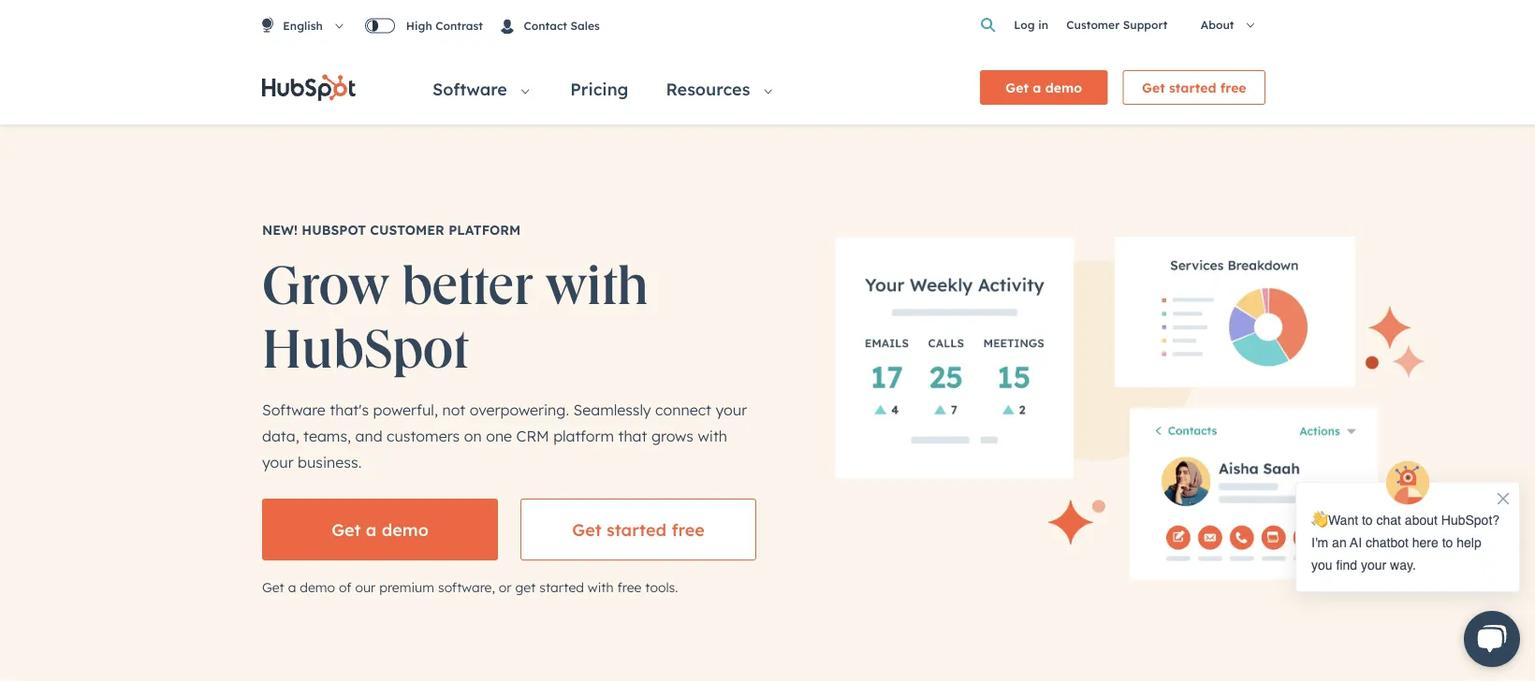 Task type: describe. For each thing, give the bounding box(es) containing it.
get
[[516, 579, 536, 596]]

contact sales link
[[486, 4, 615, 46]]

about
[[1201, 18, 1238, 32]]

contrast
[[436, 18, 483, 32]]

2 vertical spatial started
[[540, 579, 584, 596]]

hubspot
[[302, 222, 366, 238]]

that
[[619, 426, 648, 445]]

grows
[[652, 426, 694, 445]]

pricing link
[[548, 51, 644, 125]]

connect
[[656, 400, 712, 419]]

1 vertical spatial demo
[[382, 519, 429, 540]]

english button
[[262, 0, 362, 51]]

contact
[[524, 18, 568, 32]]

teams,
[[304, 426, 351, 445]]

with inside software that's powerful, not overpowering. seamlessly connect your data, teams, and customers on one crm platform that grows with your business.
[[698, 426, 728, 445]]

get a demo for leftmost get started free link
[[332, 519, 429, 540]]

2 vertical spatial a
[[288, 579, 296, 596]]

in
[[1039, 18, 1049, 32]]

about button
[[1186, 8, 1274, 43]]

support
[[1124, 18, 1168, 32]]

1 horizontal spatial a
[[366, 519, 377, 540]]

new!
[[262, 222, 298, 238]]

get a demo link for the rightmost get started free link
[[980, 70, 1109, 105]]

hubspot
[[262, 313, 469, 385]]

data,
[[262, 426, 299, 445]]

platform
[[554, 426, 614, 445]]

0 vertical spatial demo
[[1046, 79, 1083, 96]]

overpowering.
[[470, 400, 569, 419]]

log
[[1014, 18, 1035, 32]]

high contrast
[[406, 18, 483, 32]]

log in
[[1014, 18, 1049, 32]]

pricing
[[571, 79, 629, 100]]

new! hubspot customer platform
[[262, 222, 521, 238]]

Search search field
[[978, 14, 1011, 37]]

get a demo of our premium software, or get started with free tools.
[[262, 579, 679, 596]]

business.
[[298, 453, 362, 471]]

software button
[[410, 51, 548, 125]]

1 horizontal spatial started
[[607, 519, 667, 540]]

tools.
[[646, 579, 679, 596]]

view of a hubspot user's weekly email, calling, and meeting activity, a contact record, and a customer service report in their hubspot crm platform image
[[835, 237, 1425, 580]]

get a demo for the rightmost get started free link
[[1006, 79, 1083, 96]]

2 vertical spatial demo
[[300, 579, 335, 596]]

software for software that's powerful, not overpowering. seamlessly connect your data, teams, and customers on one crm platform that grows with your business.
[[262, 400, 326, 419]]

contact sales
[[521, 18, 600, 32]]

2 horizontal spatial started
[[1170, 79, 1217, 96]]

customer support
[[1067, 18, 1168, 32]]

high
[[406, 18, 432, 32]]



Task type: vqa. For each thing, say whether or not it's contained in the screenshot.
The How Hubspot Helped Canceriq Adapt And Scale Its Business
no



Task type: locate. For each thing, give the bounding box(es) containing it.
get started free link down about
[[1124, 70, 1266, 105]]

1 vertical spatial get a demo link
[[262, 499, 498, 561]]

a left of
[[288, 579, 296, 596]]

0 vertical spatial get started free
[[1143, 79, 1247, 96]]

english
[[280, 18, 323, 32]]

not
[[442, 400, 466, 419]]

free
[[1221, 79, 1247, 96], [672, 519, 705, 540], [618, 579, 642, 596]]

0 horizontal spatial get started free link
[[521, 499, 757, 561]]

1 horizontal spatial get a demo link
[[980, 70, 1109, 105]]

sales
[[571, 18, 600, 32]]

demo
[[1046, 79, 1083, 96], [382, 519, 429, 540], [300, 579, 335, 596]]

software
[[433, 79, 512, 100], [262, 400, 326, 419]]

get started free link
[[1124, 70, 1266, 105], [521, 499, 757, 561]]

demo down in
[[1046, 79, 1083, 96]]

free down about dropdown button
[[1221, 79, 1247, 96]]

that's
[[330, 400, 369, 419]]

started right get
[[540, 579, 584, 596]]

free left tools.
[[618, 579, 642, 596]]

powerful,
[[373, 400, 438, 419]]

customer support link
[[1067, 18, 1168, 32]]

0 horizontal spatial a
[[288, 579, 296, 596]]

1 horizontal spatial demo
[[382, 519, 429, 540]]

2 vertical spatial free
[[618, 579, 642, 596]]

started up tools.
[[607, 519, 667, 540]]

resources button
[[644, 51, 791, 125]]

with inside grow better with hubspot
[[546, 250, 649, 322]]

get a demo up 'our'
[[332, 519, 429, 540]]

0 vertical spatial your
[[716, 400, 747, 419]]

0 vertical spatial get started free link
[[1124, 70, 1266, 105]]

1 horizontal spatial your
[[716, 400, 747, 419]]

chat widget region
[[1277, 460, 1536, 683]]

0 horizontal spatial get a demo
[[332, 519, 429, 540]]

get a demo link down in
[[980, 70, 1109, 105]]

a up 'our'
[[366, 519, 377, 540]]

0 vertical spatial with
[[546, 250, 649, 322]]

high contrast button
[[365, 18, 483, 33]]

get started free down about
[[1143, 79, 1247, 96]]

1 vertical spatial get started free link
[[521, 499, 757, 561]]

get a demo link
[[980, 70, 1109, 105], [262, 499, 498, 561]]

0 horizontal spatial your
[[262, 453, 294, 471]]

a down log in
[[1033, 79, 1042, 96]]

our
[[355, 579, 376, 596]]

on
[[464, 426, 482, 445]]

customer
[[370, 222, 445, 238]]

software down contrast
[[433, 79, 512, 100]]

0 vertical spatial free
[[1221, 79, 1247, 96]]

get a demo link up 'our'
[[262, 499, 498, 561]]

get a demo down in
[[1006, 79, 1083, 96]]

software that's powerful, not overpowering. seamlessly connect your data, teams, and customers on one crm platform that grows with your business.
[[262, 400, 747, 471]]

with
[[546, 250, 649, 322], [698, 426, 728, 445], [588, 579, 614, 596]]

hubspot image
[[262, 74, 356, 102]]

software for software
[[433, 79, 512, 100]]

your down the data,
[[262, 453, 294, 471]]

started down about
[[1170, 79, 1217, 96]]

platform
[[449, 222, 521, 238]]

software inside software dropdown button
[[433, 79, 512, 100]]

0 horizontal spatial started
[[540, 579, 584, 596]]

get started free up tools.
[[572, 519, 705, 540]]

demo left of
[[300, 579, 335, 596]]

0 vertical spatial started
[[1170, 79, 1217, 96]]

0 horizontal spatial demo
[[300, 579, 335, 596]]

1 horizontal spatial get started free
[[1143, 79, 1247, 96]]

grow
[[262, 250, 389, 322]]

0 vertical spatial software
[[433, 79, 512, 100]]

get a demo
[[1006, 79, 1083, 96], [332, 519, 429, 540]]

get
[[1006, 79, 1029, 96], [1143, 79, 1166, 96], [332, 519, 361, 540], [572, 519, 602, 540], [262, 579, 284, 596]]

free up tools.
[[672, 519, 705, 540]]

1 horizontal spatial software
[[433, 79, 512, 100]]

started
[[1170, 79, 1217, 96], [607, 519, 667, 540], [540, 579, 584, 596]]

demo up premium
[[382, 519, 429, 540]]

1 vertical spatial started
[[607, 519, 667, 540]]

2 vertical spatial with
[[588, 579, 614, 596]]

1 horizontal spatial get started free link
[[1124, 70, 1266, 105]]

log in link
[[1014, 15, 1049, 35]]

and
[[355, 426, 383, 445]]

one
[[486, 426, 512, 445]]

premium
[[380, 579, 435, 596]]

get started free for the rightmost get started free link
[[1143, 79, 1247, 96]]

get started free
[[1143, 79, 1247, 96], [572, 519, 705, 540]]

software up the data,
[[262, 400, 326, 419]]

customers
[[387, 426, 460, 445]]

0 vertical spatial a
[[1033, 79, 1042, 96]]

grow better with hubspot
[[262, 250, 662, 385]]

resources
[[666, 79, 755, 100]]

1 vertical spatial your
[[262, 453, 294, 471]]

2 horizontal spatial a
[[1033, 79, 1042, 96]]

software inside software that's powerful, not overpowering. seamlessly connect your data, teams, and customers on one crm platform that grows with your business.
[[262, 400, 326, 419]]

0 vertical spatial get a demo
[[1006, 79, 1083, 96]]

1 vertical spatial a
[[366, 519, 377, 540]]

0 horizontal spatial free
[[618, 579, 642, 596]]

your
[[716, 400, 747, 419], [262, 453, 294, 471]]

1 vertical spatial with
[[698, 426, 728, 445]]

0 horizontal spatial software
[[262, 400, 326, 419]]

0 horizontal spatial get a demo link
[[262, 499, 498, 561]]

a
[[1033, 79, 1042, 96], [366, 519, 377, 540], [288, 579, 296, 596]]

crm
[[517, 426, 549, 445]]

get a demo link for leftmost get started free link
[[262, 499, 498, 561]]

get started free for leftmost get started free link
[[572, 519, 705, 540]]

software,
[[438, 579, 495, 596]]

2 horizontal spatial demo
[[1046, 79, 1083, 96]]

seamlessly
[[574, 400, 651, 419]]

get started free link up tools.
[[521, 499, 757, 561]]

1 vertical spatial get a demo
[[332, 519, 429, 540]]

or
[[499, 579, 512, 596]]

1 horizontal spatial get a demo
[[1006, 79, 1083, 96]]

0 horizontal spatial get started free
[[572, 519, 705, 540]]

your right connect
[[716, 400, 747, 419]]

1 vertical spatial software
[[262, 400, 326, 419]]

customer
[[1067, 18, 1120, 32]]

of
[[339, 579, 352, 596]]

better
[[402, 250, 534, 322]]

1 vertical spatial get started free
[[572, 519, 705, 540]]

1 horizontal spatial free
[[672, 519, 705, 540]]

2 horizontal spatial free
[[1221, 79, 1247, 96]]

0 vertical spatial get a demo link
[[980, 70, 1109, 105]]

1 vertical spatial free
[[672, 519, 705, 540]]



